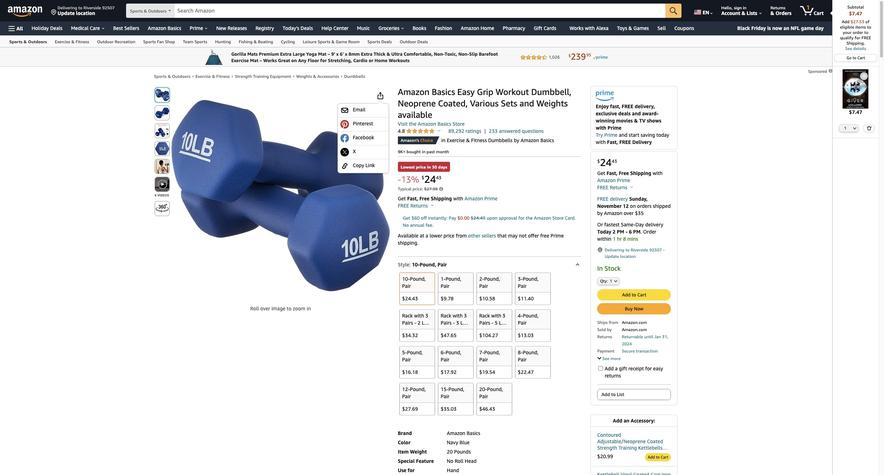 Task type: locate. For each thing, give the bounding box(es) containing it.
1 horizontal spatial exercise
[[196, 74, 211, 79]]

outdoors inside sports & outdoors › exercise & fitness › strength training equipment › weights & accessories › dumbbells
[[172, 74, 191, 79]]

fast, down the try prime link
[[608, 139, 619, 145]]

5 up 5-pound, pair
[[415, 327, 418, 333]]

for inside the add a gift receipt for easy returns
[[646, 366, 652, 372]]

3 for rack with 3 pairs - 2 lb, 3 lb, 5 lb
[[426, 313, 429, 319]]

dropdown image
[[854, 127, 857, 130]]

from right ships
[[609, 320, 619, 325]]

pair inside the 7-pound, pair
[[480, 357, 488, 363]]

5
[[495, 320, 498, 326], [415, 327, 418, 333], [441, 327, 444, 333]]

pound, for 7-pound, pair
[[485, 350, 500, 356]]

item weight
[[398, 449, 427, 455]]

pound, up the 10-pound, pair
[[420, 262, 437, 268]]

get fast, free shipping with amazon prime
[[598, 170, 663, 184], [398, 196, 498, 202]]

new releases
[[216, 25, 247, 31]]

0 horizontal spatial get fast, free shipping with amazon prime
[[398, 196, 498, 202]]

1 vertical spatial from
[[609, 320, 619, 325]]

0 vertical spatial from
[[456, 233, 467, 239]]

1 horizontal spatial get fast, free shipping with amazon prime
[[598, 170, 663, 184]]

amazon down questions
[[521, 137, 540, 143]]

8
[[624, 236, 627, 242], [453, 327, 456, 333]]

pair down 7-
[[480, 357, 488, 363]]

0 vertical spatial over
[[624, 210, 634, 216]]

1 vertical spatial exercise & fitness link
[[196, 74, 230, 79]]

all
[[16, 25, 23, 31]]

weights inside sports & outdoors › exercise & fitness › strength training equipment › weights & accessories › dumbbells
[[296, 74, 312, 79]]

0 vertical spatial exercise
[[55, 39, 70, 44]]

pound, inside 15-pound, pair
[[449, 386, 465, 393]]

1 vertical spatial 10-
[[402, 276, 410, 282]]

copy link image
[[341, 162, 349, 170]]

basics up shop
[[168, 25, 181, 31]]

brand
[[398, 431, 412, 437]]

store inside amazon basics easy grip workout dumbbell, neoprene coated, various sets and weights available visit the amazon basics store
[[453, 121, 465, 127]]

92507 for update
[[102, 5, 115, 10]]

8-pound, pair
[[518, 350, 539, 363]]

1 horizontal spatial by
[[598, 210, 603, 216]]

0 vertical spatial see
[[846, 46, 853, 51]]

1 vertical spatial get
[[398, 196, 406, 202]]

an left nfl
[[784, 25, 790, 31]]

deals down books link at the left
[[418, 39, 428, 44]]

deals down groceries
[[382, 39, 392, 44]]

sports up sellers
[[130, 8, 143, 14]]

exercise down 89,292
[[447, 137, 465, 143]]

weights right the equipment
[[296, 74, 312, 79]]

amazon.com inside amazon.com returns
[[622, 327, 648, 332]]

& inside fishing & boating link
[[254, 39, 257, 44]]

stock
[[605, 265, 621, 273]]

amazon up $0.00
[[465, 196, 483, 202]]

0 horizontal spatial over
[[261, 306, 270, 312]]

3 for rack with 3 pairs - 5 lb, 10 lb, 15 lb
[[503, 313, 506, 319]]

0 horizontal spatial location
[[76, 10, 95, 16]]

lb for 5
[[419, 327, 425, 333]]

0 horizontal spatial free returns
[[398, 203, 430, 209]]

$27.98
[[424, 186, 438, 192]]

answered
[[499, 128, 521, 134]]

0 horizontal spatial 2
[[418, 320, 421, 326]]

and start saving today with
[[596, 132, 670, 145]]

strength down fishing
[[235, 74, 252, 79]]

fitness inside sports & outdoors › exercise & fitness › strength training equipment › weights & accessories › dumbbells
[[216, 74, 230, 79]]

0 horizontal spatial free
[[420, 196, 430, 202]]

pair inside 12-pound, pair
[[402, 394, 411, 400]]

4 › from the left
[[341, 73, 343, 79]]

lb right $34.32
[[419, 327, 425, 333]]

outdoor for outdoor recreation
[[97, 39, 114, 44]]

0 horizontal spatial popover image
[[431, 204, 434, 206]]

8 right hr
[[624, 236, 627, 242]]

3 inside 'rack with 3 pairs - 5 lb, 10 lb, 15 lb'
[[503, 313, 506, 319]]

delivering to riverside 92507 - update location
[[605, 248, 665, 259]]

Add to Cart submit
[[598, 290, 671, 300], [646, 454, 671, 461]]

pound, down style: 10-pound, pair
[[410, 276, 426, 282]]

2 lb from the left
[[458, 327, 463, 333]]

amazon.com up returnable
[[622, 327, 648, 332]]

pair inside the '20-pound, pair'
[[480, 394, 488, 400]]

try prime link
[[596, 132, 618, 138]]

in inside navigation navigation
[[744, 5, 747, 10]]

with down $9.78
[[453, 313, 463, 319]]

pair inside "8-pound, pair"
[[518, 357, 527, 363]]

1 rack from the left
[[402, 313, 413, 319]]

4-
[[518, 313, 523, 319]]

1 vertical spatial price
[[444, 233, 455, 239]]

5 up 6-
[[441, 327, 444, 333]]

and up tv
[[633, 111, 641, 117]]

1 horizontal spatial exercise & fitness link
[[196, 74, 230, 79]]

8 up 6-pound, pair
[[453, 327, 456, 333]]

1 left dropdown icon
[[610, 279, 613, 283]]

pair for 10-pound, pair
[[402, 283, 411, 289]]

exercise down holiday deals link
[[55, 39, 70, 44]]

1 horizontal spatial from
[[609, 320, 619, 325]]

1 vertical spatial and
[[633, 111, 641, 117]]

- inside rack with 3 pairs - 3 lb, 5 lb, 8 lb
[[453, 320, 455, 326]]

pairs inside 'rack with 3 pairs - 5 lb, 10 lb, 15 lb'
[[480, 320, 491, 326]]

pm up hr
[[617, 229, 625, 235]]

$ down try
[[598, 158, 600, 164]]

1 amazon.com from the top
[[622, 320, 648, 325]]

in for price
[[427, 164, 431, 170]]

delivering for location
[[58, 5, 77, 10]]

and inside and start saving today with
[[619, 132, 628, 138]]

of eligible items to your order to qualify for free shipping.
[[841, 19, 872, 46]]

amazon.com inside ships from amazon.com sold by
[[622, 320, 648, 325]]

riverside inside delivering to riverside 92507 - update location
[[631, 248, 649, 253]]

rack inside rack with 3 pairs - 3 lb, 5 lb, 8 lb
[[441, 313, 452, 319]]

transaction
[[636, 348, 658, 354]]

1 vertical spatial no
[[447, 458, 454, 464]]

prime inside get fast, free shipping with amazon prime
[[618, 177, 631, 184]]

pound, inside the '20-pound, pair'
[[488, 386, 503, 393]]

today's deals link
[[279, 23, 317, 33]]

0 horizontal spatial 5
[[415, 327, 418, 333]]

pair down '8-'
[[518, 357, 527, 363]]

$
[[598, 158, 600, 164], [422, 175, 425, 181]]

deals for holiday deals
[[50, 25, 63, 31]]

pair for 2-pound, pair
[[480, 283, 488, 289]]

exercise down team sports
[[196, 74, 211, 79]]

1 horizontal spatial 92507
[[650, 248, 662, 253]]

cart up day
[[814, 10, 824, 16]]

1 horizontal spatial sports & outdoors
[[130, 8, 167, 14]]

$35
[[636, 210, 644, 216]]

visit
[[398, 121, 408, 127]]

selected style is 10-pound, pair. tap to collapse. element
[[398, 257, 582, 272]]

get $60 off instantly: pay $0.00 $24.43
[[403, 215, 486, 221]]

for right approval
[[519, 215, 525, 221]]

1 vertical spatial fitness
[[216, 74, 230, 79]]

pound, up $11.40
[[523, 276, 539, 282]]

3-pound, pair
[[518, 276, 539, 289]]

1 horizontal spatial fitness
[[216, 74, 230, 79]]

1 horizontal spatial rack
[[441, 313, 452, 319]]

fishing
[[239, 39, 253, 44]]

0 horizontal spatial 6
[[155, 193, 157, 197]]

hand
[[447, 468, 459, 474]]

pound, for 12-pound, pair
[[410, 386, 426, 393]]

2 › from the left
[[232, 73, 233, 79]]

8-
[[518, 350, 523, 356]]

pound, down $11.40
[[523, 313, 539, 319]]

$35.03
[[441, 406, 457, 412]]

1 vertical spatial $24.43
[[402, 296, 418, 302]]

Sports & Outdoors search field
[[126, 4, 682, 19]]

free returns button up $60
[[398, 202, 434, 209]]

amazon prime logo image
[[596, 90, 614, 103]]

x
[[353, 148, 356, 155]]

2 rack from the left
[[441, 313, 452, 319]]

delivering inside delivering to riverside 92507 update location
[[58, 5, 77, 10]]

fee.
[[426, 222, 434, 228]]

by right sold in the right of the page
[[608, 327, 612, 332]]

1 outdoor from the left
[[97, 39, 114, 44]]

pound, inside "8-pound, pair"
[[523, 350, 539, 356]]

0 horizontal spatial delivery
[[610, 196, 628, 202]]

1 horizontal spatial dumbbells
[[489, 137, 513, 143]]

pound, inside 3-pound, pair
[[523, 276, 539, 282]]

0 horizontal spatial dumbbells
[[344, 74, 365, 79]]

adjustable/neoprene
[[598, 439, 646, 445]]

delivery
[[633, 139, 652, 145]]

groceries link
[[374, 23, 409, 33]]

0 vertical spatial popover image
[[438, 130, 441, 132]]

& inside toys & games link
[[629, 25, 633, 31]]

strength
[[235, 74, 252, 79], [598, 445, 618, 451]]

1 horizontal spatial update
[[605, 254, 620, 259]]

4-pound, pair
[[518, 313, 539, 326]]

lb inside rack with 3 pairs - 2 lb, 3 lb, 5 lb
[[419, 327, 425, 333]]

$20.99
[[598, 454, 614, 460]]

2 horizontal spatial lb
[[502, 327, 508, 333]]

rack with 3 pairs - 2 lb, 3 lb, 5 lb
[[402, 313, 429, 333]]

1 vertical spatial delivery
[[646, 222, 664, 228]]

location down 1 hr 8 mins
[[621, 254, 636, 259]]

head
[[465, 458, 477, 464]]

fitness down hunting
[[216, 74, 230, 79]]

free returns up $60
[[398, 203, 430, 209]]

lb inside 'rack with 3 pairs - 5 lb, 10 lb, 15 lb'
[[502, 327, 508, 333]]

$17.92
[[441, 369, 457, 375]]

dropdown image
[[614, 280, 618, 283]]

- inside rack with 3 pairs - 2 lb, 3 lb, 5 lb
[[415, 320, 417, 326]]

0 vertical spatial and
[[520, 98, 535, 108]]

fitness down medical
[[76, 39, 89, 44]]

1 vertical spatial add to cart
[[648, 455, 669, 460]]

rack for rack with 3 pairs - 2 lb, 3 lb, 5 lb
[[402, 313, 413, 319]]

1 vertical spatial 8
[[453, 327, 456, 333]]

1 $7.47 from the top
[[850, 10, 863, 16]]

pair down the 12-
[[402, 394, 411, 400]]

books
[[413, 25, 427, 31]]

with up 15
[[492, 313, 502, 319]]

0 horizontal spatial 10-
[[402, 276, 410, 282]]

pound, inside the 7-pound, pair
[[485, 350, 500, 356]]

training inside sports & outdoors › exercise & fitness › strength training equipment › weights & accessories › dumbbells
[[253, 74, 269, 79]]

pair for 7-pound, pair
[[480, 357, 488, 363]]

pound, inside '4-pound, pair'
[[523, 313, 539, 319]]

0 vertical spatial $24.43
[[471, 215, 486, 221]]

for right qualify
[[855, 35, 861, 40]]

a inside the add a gift receipt for easy returns
[[616, 366, 618, 372]]

returns down sold in the right of the page
[[598, 334, 613, 340]]

order
[[853, 30, 864, 35]]

amazon inside get fast, free shipping with amazon prime
[[598, 177, 616, 184]]

sports inside search field
[[130, 8, 143, 14]]

a right at at the left of page
[[426, 233, 429, 239]]

amazon up the free
[[534, 215, 552, 221]]

leave feedback on sponsored ad element
[[809, 69, 834, 74]]

10-
[[412, 262, 420, 268], [402, 276, 410, 282]]

pound, inside 6-pound, pair
[[446, 350, 462, 356]]

month
[[436, 149, 449, 154]]

0 horizontal spatial sports & outdoors link
[[5, 36, 51, 47]]

roll left image
[[250, 306, 259, 312]]

1 vertical spatial 2
[[418, 320, 421, 326]]

1 horizontal spatial pairs
[[441, 320, 452, 326]]

now
[[773, 25, 783, 31]]

style: 10-pound, pair
[[398, 262, 447, 268]]

extender expand image
[[598, 356, 602, 360]]

1 vertical spatial shipping
[[431, 196, 452, 202]]

92507 inside delivering to riverside 92507 update location
[[102, 5, 115, 10]]

get down "$ 24 43"
[[598, 170, 606, 176]]

1 horizontal spatial see
[[846, 46, 853, 51]]

no down 20
[[447, 458, 454, 464]]

pair for 15-pound, pair
[[441, 394, 450, 400]]

center
[[334, 25, 349, 31]]

your
[[844, 30, 852, 35]]

pairs inside rack with 3 pairs - 3 lb, 5 lb, 8 lb
[[441, 320, 452, 326]]

the up offer
[[526, 215, 533, 221]]

sports down all "button"
[[9, 39, 23, 44]]

to right order
[[865, 30, 869, 35]]

pairs up $47.65
[[441, 320, 452, 326]]

rack inside rack with 3 pairs - 2 lb, 3 lb, 5 lb
[[402, 313, 413, 319]]

None submit
[[666, 4, 682, 18], [155, 88, 169, 102], [155, 106, 169, 120], [155, 124, 169, 138], [865, 125, 875, 132], [155, 142, 169, 156], [155, 159, 169, 174], [155, 177, 169, 192], [155, 202, 169, 216], [400, 273, 435, 305], [439, 273, 474, 305], [477, 273, 512, 305], [516, 273, 551, 305], [400, 310, 435, 342], [439, 310, 474, 342], [477, 310, 512, 342], [516, 310, 551, 342], [400, 347, 435, 379], [439, 347, 474, 379], [477, 347, 512, 379], [516, 347, 551, 379], [400, 384, 435, 415], [439, 384, 474, 415], [477, 384, 512, 415], [666, 4, 682, 18], [155, 88, 169, 102], [155, 106, 169, 120], [155, 124, 169, 138], [865, 125, 875, 132], [155, 142, 169, 156], [155, 159, 169, 174], [155, 177, 169, 192], [155, 202, 169, 216], [400, 273, 435, 305], [439, 273, 474, 305], [477, 273, 512, 305], [516, 273, 551, 305], [400, 310, 435, 342], [439, 310, 474, 342], [477, 310, 512, 342], [516, 310, 551, 342], [400, 347, 435, 379], [439, 347, 474, 379], [477, 347, 512, 379], [516, 347, 551, 379], [400, 384, 435, 415], [439, 384, 474, 415], [477, 384, 512, 415]]

lb right 15
[[502, 327, 508, 333]]

rack up 10
[[480, 313, 490, 319]]

0 vertical spatial dumbbells
[[344, 74, 365, 79]]

pound, down $34.32
[[407, 350, 423, 356]]

0 horizontal spatial training
[[253, 74, 269, 79]]

over
[[624, 210, 634, 216], [261, 306, 270, 312]]

pound, for 20-pound, pair
[[488, 386, 503, 393]]

strength up $20.99
[[598, 445, 618, 451]]

medical care link
[[67, 23, 109, 33]]

zoom
[[293, 306, 306, 312]]

black
[[738, 25, 751, 31]]

riverside down mins
[[631, 248, 649, 253]]

qty:
[[601, 279, 608, 283]]

1 vertical spatial riverside
[[631, 248, 649, 253]]

1-
[[441, 276, 446, 282]]

1 pairs from the left
[[402, 320, 413, 326]]

1 vertical spatial exercise
[[196, 74, 211, 79]]

0 vertical spatial a
[[426, 233, 429, 239]]

location inside delivering to riverside 92507 - update location
[[621, 254, 636, 259]]

2 outdoor from the left
[[400, 39, 417, 44]]

pound, inside 12-pound, pair
[[410, 386, 426, 393]]

books link
[[409, 23, 431, 33]]

0 vertical spatial training
[[253, 74, 269, 79]]

alexa
[[597, 25, 609, 31]]

with left alexa
[[585, 25, 595, 31]]

& inside the sports & outdoors search field
[[144, 8, 147, 14]]

to inside add to list link
[[612, 392, 616, 397]]

may
[[508, 233, 518, 239]]

prime inside navigation navigation
[[190, 25, 203, 31]]

within
[[598, 236, 612, 242]]

lb right $47.65
[[458, 327, 463, 333]]

2 pairs from the left
[[441, 320, 452, 326]]

1 vertical spatial fast,
[[607, 170, 618, 176]]

deals up the leisure
[[301, 25, 313, 31]]

free returns for the right free returns button
[[598, 185, 629, 191]]

3 lb from the left
[[502, 327, 508, 333]]

0 vertical spatial amazon prime link
[[598, 177, 631, 184]]

- inside or fastest same-day delivery today 2 pm - 6 pm
[[626, 229, 628, 235]]

0 horizontal spatial $
[[422, 175, 425, 181]]

1 lb from the left
[[419, 327, 425, 333]]

popover image
[[631, 186, 634, 188]]

pair down 6-
[[441, 357, 450, 363]]

pair inside 1-pound, pair
[[441, 283, 450, 289]]

0 vertical spatial price
[[416, 164, 426, 170]]

see
[[846, 46, 853, 51], [603, 356, 610, 361]]

add an accessory:
[[613, 418, 656, 424]]

0 vertical spatial 24
[[600, 157, 612, 168]]

black friday is now an nfl game day link
[[735, 24, 827, 33]]

add up your
[[843, 19, 850, 24]]

sports & outdoors link for outdoor recreation link
[[5, 36, 51, 47]]

- inside delivering to riverside 92507 - update location
[[664, 248, 665, 253]]

3 rack from the left
[[480, 313, 490, 319]]

deals
[[50, 25, 63, 31], [301, 25, 313, 31], [382, 39, 392, 44], [418, 39, 428, 44]]

pound, for 6-pound, pair
[[446, 350, 462, 356]]

pound, down $104.27
[[485, 350, 500, 356]]

› right the equipment
[[293, 73, 295, 79]]

lb for 8
[[458, 327, 463, 333]]

0 vertical spatial free returns button
[[598, 184, 634, 191]]

pair inside 6-pound, pair
[[441, 357, 450, 363]]

1 vertical spatial location
[[621, 254, 636, 259]]

riverside inside delivering to riverside 92507 update location
[[84, 5, 101, 10]]

best
[[113, 25, 123, 31]]

delivery up order
[[646, 222, 664, 228]]

copy
[[353, 162, 365, 169]]

pair inside 15-pound, pair
[[441, 394, 450, 400]]

1-pound, pair
[[441, 276, 462, 289]]

medical care
[[71, 25, 100, 31]]

$7.47 down subtotal
[[850, 10, 863, 16]]

2 horizontal spatial pairs
[[480, 320, 491, 326]]

free returns button up free delivery on the right top
[[598, 184, 634, 191]]

0 vertical spatial fitness
[[76, 39, 89, 44]]

returns up free delivery on the right top
[[610, 185, 628, 191]]

sports deals
[[368, 39, 392, 44]]

$24.43 left upon
[[471, 215, 486, 221]]

1 vertical spatial add to cart submit
[[646, 454, 671, 461]]

1 vertical spatial a
[[616, 366, 618, 372]]

training down adjustable/neoprene
[[619, 445, 637, 451]]

0 horizontal spatial riverside
[[84, 5, 101, 10]]

pair
[[438, 262, 447, 268], [402, 283, 411, 289], [441, 283, 450, 289], [480, 283, 488, 289], [518, 283, 527, 289], [518, 320, 527, 326], [402, 357, 411, 363], [441, 357, 450, 363], [480, 357, 488, 363], [518, 357, 527, 363], [402, 394, 411, 400], [441, 394, 450, 400], [480, 394, 488, 400]]

0 horizontal spatial outdoor
[[97, 39, 114, 44]]

popover image
[[438, 130, 441, 132], [431, 204, 434, 206]]

returnable until jan 31, 2024 button
[[622, 333, 669, 347]]

add up contoured
[[613, 418, 623, 424]]

pair inside 3-pound, pair
[[518, 283, 527, 289]]

12-pound, pair
[[402, 386, 426, 400]]

- for delivering to riverside 92507 - update location
[[664, 248, 665, 253]]

in
[[744, 5, 747, 10], [442, 137, 446, 143], [422, 149, 426, 154], [427, 164, 431, 170], [307, 306, 311, 312]]

› down team sports
[[192, 73, 194, 79]]

in exercise & fitness dumbbells by amazon basics
[[442, 137, 554, 143]]

0 horizontal spatial shipping
[[431, 196, 452, 202]]

and inside amazon basics easy grip workout dumbbell, neoprene coated, various sets and weights available visit the amazon basics store
[[520, 98, 535, 108]]

see more
[[603, 356, 621, 361]]

free down items
[[862, 35, 872, 40]]

add
[[843, 19, 850, 24], [623, 292, 631, 298], [605, 366, 614, 372], [602, 392, 610, 397], [613, 418, 623, 424], [648, 455, 655, 460]]

Search Amazon text field
[[175, 4, 666, 18]]

pound, inside the 10-pound, pair
[[410, 276, 426, 282]]

2 pm from the left
[[634, 229, 641, 235]]

email image
[[341, 106, 349, 115]]

pound, down '$13.03'
[[523, 350, 539, 356]]

see inside navigation navigation
[[846, 46, 853, 51]]

price up -13% $ 24 43
[[416, 164, 426, 170]]

releases
[[228, 25, 247, 31]]

89,292 ratings link
[[449, 128, 482, 134]]

0 horizontal spatial delivering
[[58, 5, 77, 10]]

pair for 4-pound, pair
[[518, 320, 527, 326]]

pound, inside 1-pound, pair
[[446, 276, 462, 282]]

89,292
[[449, 128, 465, 134]]

0 vertical spatial amazon.com
[[622, 320, 648, 325]]

available at a lower price from other sellers
[[398, 233, 496, 239]]

0 vertical spatial delivery
[[610, 196, 628, 202]]

image
[[272, 306, 286, 312]]

today's deals
[[283, 25, 313, 31]]

no up available
[[403, 222, 409, 228]]

pay
[[449, 215, 457, 221]]

over left image
[[261, 306, 270, 312]]

delivery inside or fastest same-day delivery today 2 pm - 6 pm
[[646, 222, 664, 228]]

deals for today's deals
[[301, 25, 313, 31]]

0 horizontal spatial 24
[[425, 173, 436, 185]]

learn more about amazon pricing and savings image
[[439, 187, 444, 192]]

delivering inside delivering to riverside 92507 - update location
[[605, 248, 625, 253]]

shows
[[647, 118, 662, 124]]

0 vertical spatial roll
[[250, 306, 259, 312]]

rack
[[402, 313, 413, 319], [441, 313, 452, 319], [480, 313, 490, 319]]

basics
[[168, 25, 181, 31], [432, 87, 455, 97], [438, 121, 452, 127], [541, 137, 554, 143], [467, 431, 481, 437]]

amazon down "$ 24 43"
[[598, 177, 616, 184]]

pair down 3-
[[518, 283, 527, 289]]

secure
[[622, 348, 635, 354]]

1 horizontal spatial strength
[[598, 445, 618, 451]]

0 vertical spatial sports & outdoors
[[130, 8, 167, 14]]

sports & outdoors link down shop
[[154, 74, 191, 79]]

at
[[420, 233, 425, 239]]

0 vertical spatial amazon basics
[[148, 25, 181, 31]]

from left other
[[456, 233, 467, 239]]

update inside delivering to riverside 92507 - update location
[[605, 254, 620, 259]]

by up or
[[598, 210, 603, 216]]

the down available
[[409, 121, 417, 127]]

see inside dropdown button
[[603, 356, 610, 361]]

get down the "typical"
[[398, 196, 406, 202]]

1 vertical spatial 92507
[[650, 248, 662, 253]]

lb inside rack with 3 pairs - 3 lb, 5 lb, 8 lb
[[458, 327, 463, 333]]

in left 30
[[427, 164, 431, 170]]

add up buy
[[623, 292, 631, 298]]

delivering up medical
[[58, 5, 77, 10]]

pair for 5-pound, pair
[[402, 357, 411, 363]]

gift
[[620, 366, 628, 372]]

0 horizontal spatial and
[[520, 98, 535, 108]]

0 horizontal spatial weights
[[296, 74, 312, 79]]

riverside
[[84, 5, 101, 10], [631, 248, 649, 253]]

team
[[183, 39, 194, 44]]

returns inside amazon.com returns
[[598, 334, 613, 340]]

to left list on the bottom right
[[612, 392, 616, 397]]

sports & outdoors link for the rightmost exercise & fitness link
[[154, 74, 191, 79]]

92507 for -
[[650, 248, 662, 253]]

amazon basics easy grip workout dumbbell, neoprene coated, various sets and weights available image
[[171, 100, 390, 292]]

in for sign
[[744, 5, 747, 10]]

fastest
[[605, 222, 620, 228]]

0 horizontal spatial sports & outdoors
[[9, 39, 47, 44]]

1 horizontal spatial amazon basics
[[447, 431, 481, 437]]

pair inside 2-pound, pair
[[480, 283, 488, 289]]

rack for rack with 3 pairs - 3 lb, 5 lb, 8 lb
[[441, 313, 452, 319]]

0 vertical spatial free
[[619, 170, 629, 176]]

pound, for 3-pound, pair
[[523, 276, 539, 282]]

6 inside or fastest same-day delivery today 2 pm - 6 pm
[[629, 229, 632, 235]]

0 horizontal spatial 8
[[453, 327, 456, 333]]

0 horizontal spatial pm
[[617, 229, 625, 235]]

pair down 2-
[[480, 283, 488, 289]]

pair for 3-pound, pair
[[518, 283, 527, 289]]

2 amazon.com from the top
[[622, 327, 648, 332]]

6
[[155, 193, 157, 197], [629, 229, 632, 235]]

3 pairs from the left
[[480, 320, 491, 326]]

1 vertical spatial update
[[605, 254, 620, 259]]

add to cart for top add to cart submit
[[623, 292, 647, 298]]

weight
[[410, 449, 427, 455]]

outdoors down team
[[172, 74, 191, 79]]

43 inside -13% $ 24 43
[[436, 175, 442, 181]]

2 inside or fastest same-day delivery today 2 pm - 6 pm
[[613, 229, 616, 235]]

amazon basics up fan
[[148, 25, 181, 31]]

nfl
[[791, 25, 800, 31]]

pound, for 2-pound, pair
[[485, 276, 500, 282]]

0 vertical spatial sports & outdoors link
[[5, 36, 51, 47]]

add inside navigation navigation
[[843, 19, 850, 24]]

1 vertical spatial popover image
[[431, 204, 434, 206]]

1 horizontal spatial 5
[[441, 327, 444, 333]]



Task type: describe. For each thing, give the bounding box(es) containing it.
$27.69
[[402, 406, 418, 412]]

1 horizontal spatial amazon prime link
[[598, 177, 631, 184]]

roll over image to zoom in
[[250, 306, 311, 312]]

amazon up 4.8 button
[[418, 121, 437, 127]]

location inside delivering to riverside 92507 update location
[[76, 10, 95, 16]]

15-
[[441, 386, 449, 393]]

the inside amazon basics easy grip workout dumbbell, neoprene coated, various sets and weights available visit the amazon basics store
[[409, 121, 417, 127]]

sports right team
[[195, 39, 207, 44]]

sports & outdoors inside search field
[[130, 8, 167, 14]]

with inside and start saving today with
[[596, 139, 606, 145]]

free inside enjoy fast, free delivery, exclusive deals and award- winning movies & tv shows with prime try prime
[[622, 103, 634, 110]]

gift
[[534, 25, 543, 31]]

rack for rack with 3 pairs - 5 lb, 10 lb, 15 lb
[[480, 313, 490, 319]]

help center
[[322, 25, 349, 31]]

- for rack with 3 pairs - 3 lb, 5 lb, 8 lb
[[453, 320, 455, 326]]

price:
[[413, 186, 423, 192]]

free inside of eligible items to your order to qualify for free shipping.
[[862, 35, 872, 40]]

or fastest same-day delivery today 2 pm - 6 pm
[[598, 222, 664, 235]]

0 horizontal spatial $24.43
[[402, 296, 418, 302]]

amazon home link
[[457, 23, 499, 33]]

easy
[[654, 366, 664, 372]]

7-
[[480, 350, 485, 356]]

1 vertical spatial an
[[624, 418, 630, 424]]

days
[[439, 164, 448, 170]]

to left zoom
[[287, 306, 292, 312]]

returnable
[[622, 334, 644, 340]]

1 vertical spatial get fast, free shipping with amazon prime
[[398, 196, 498, 202]]

holiday deals link
[[27, 23, 67, 33]]

cart up "now"
[[638, 292, 647, 298]]

no inside upon approval for the amazon store card. no annual fee.
[[403, 222, 409, 228]]

with inside 'rack with 3 pairs - 5 lb, 10 lb, 15 lb'
[[492, 313, 502, 319]]

list
[[617, 392, 625, 397]]

enjoy fast, free delivery, exclusive deals and award- winning movies & tv shows with prime try prime
[[596, 103, 662, 138]]

pinterest link
[[341, 120, 386, 129]]

buy
[[625, 306, 633, 312]]

home
[[481, 25, 495, 31]]

0 vertical spatial fast,
[[608, 139, 619, 145]]

prime up the try prime link
[[608, 125, 622, 131]]

1 pm from the left
[[617, 229, 625, 235]]

shipping for right amazon prime link
[[631, 170, 652, 176]]

blue
[[460, 440, 470, 446]]

10
[[480, 327, 486, 333]]

1 left dropdown image on the top right of the page
[[845, 126, 847, 130]]

1 horizontal spatial price
[[444, 233, 455, 239]]

2-pound, pair
[[480, 276, 500, 289]]

amazon inside upon approval for the amazon store card. no annual fee.
[[534, 215, 552, 221]]

0 horizontal spatial roll
[[250, 306, 259, 312]]

sports down music link
[[368, 39, 380, 44]]

add inside the add a gift receipt for easy returns
[[605, 366, 614, 372]]

| 233 answered questions
[[485, 128, 544, 134]]

by inside ships from amazon.com sold by
[[608, 327, 612, 332]]

- inside -13% $ 24 43
[[398, 174, 401, 184]]

delivering to riverside 92507 - update location link
[[598, 247, 671, 260]]

9k+
[[398, 149, 406, 154]]

6-
[[441, 350, 446, 356]]

exercise inside navigation navigation
[[55, 39, 70, 44]]

amazon up navy blue
[[447, 431, 466, 437]]

free up november
[[598, 196, 609, 202]]

$16.18
[[402, 369, 418, 375]]

in for bought
[[422, 149, 426, 154]]

pound, for 5-pound, pair
[[407, 350, 423, 356]]

approval
[[499, 215, 518, 221]]

$9.78
[[441, 296, 454, 302]]

1 vertical spatial sports & outdoors
[[9, 39, 47, 44]]

from inside ships from amazon.com sold by
[[609, 320, 619, 325]]

see for see details
[[846, 46, 853, 51]]

all button
[[5, 21, 26, 35]]

coupons link
[[671, 23, 699, 33]]

training inside the 'contoured adjustable/neoprene coated strength training kettlebells…'
[[619, 445, 637, 451]]

1 vertical spatial amazon prime link
[[465, 196, 498, 202]]

deals for sports deals
[[382, 39, 392, 44]]

1 vertical spatial free returns button
[[398, 202, 434, 209]]

to inside delivering to riverside 92507 - update location
[[626, 248, 630, 253]]

0 vertical spatial 6
[[155, 193, 157, 197]]

weights & accessories link
[[296, 74, 339, 79]]

exercise & fitness
[[55, 39, 89, 44]]

cart inside the go to cart link
[[858, 55, 866, 60]]

copy link
[[353, 162, 375, 169]]

1 vertical spatial roll
[[455, 458, 464, 464]]

$7.47 inside subtotal $7.47
[[850, 10, 863, 16]]

in right zoom
[[307, 306, 311, 312]]

- for rack with 3 pairs - 5 lb, 10 lb, 15 lb
[[492, 320, 494, 326]]

shipping for amazon prime link to the bottom
[[431, 196, 452, 202]]

add inside radio
[[602, 392, 610, 397]]

the giver movie tie-in edition: a newbery award winner (giver quartet, 1) image
[[837, 69, 876, 109]]

8 inside rack with 3 pairs - 3 lb, 5 lb, 8 lb
[[453, 327, 456, 333]]

see more button
[[598, 356, 621, 361]]

basics up blue
[[467, 431, 481, 437]]

the inside upon approval for the amazon store card. no annual fee.
[[526, 215, 533, 221]]

day
[[816, 25, 824, 31]]

& inside enjoy fast, free delivery, exclusive deals and award- winning movies & tv shows with prime try prime
[[635, 118, 638, 124]]

go to cart
[[847, 55, 866, 60]]

lb for 15
[[502, 327, 508, 333]]

deals for outdoor deals
[[418, 39, 428, 44]]

team sports
[[183, 39, 207, 44]]

free up free delivery link
[[598, 185, 609, 191]]

pound, for 8-pound, pair
[[523, 350, 539, 356]]

0 horizontal spatial by
[[514, 137, 520, 143]]

2 $7.47 from the top
[[850, 109, 863, 115]]

delete image
[[867, 126, 873, 130]]

sports left fan
[[143, 39, 156, 44]]

& inside returns & orders
[[771, 10, 775, 16]]

to right items
[[868, 24, 872, 30]]

- for rack with 3 pairs - 2 lb, 3 lb, 5 lb
[[415, 320, 417, 326]]

2 inside rack with 3 pairs - 2 lb, 3 lb, 5 lb
[[418, 320, 421, 326]]

update inside delivering to riverside 92507 update location
[[58, 10, 75, 16]]

coated
[[648, 439, 664, 445]]

pair for 8-pound, pair
[[518, 357, 527, 363]]

works with alexa link
[[566, 23, 613, 33]]

gift cards link
[[530, 23, 566, 33]]

prime inside that may not offer free prime shipping.
[[551, 233, 564, 239]]

amazon up neoprene
[[398, 87, 430, 97]]

$ inside "$ 24 43"
[[598, 158, 600, 164]]

popover image inside 4.8 button
[[438, 130, 441, 132]]

1 horizontal spatial 8
[[624, 236, 627, 242]]

233
[[489, 128, 498, 134]]

outdoors inside search field
[[148, 8, 167, 14]]

store inside upon approval for the amazon store card. no annual fee.
[[553, 215, 564, 221]]

fashion link
[[431, 23, 457, 33]]

1 horizontal spatial 24
[[600, 157, 612, 168]]

Add a gift receipt for easy returns checkbox
[[599, 366, 603, 371]]

with inside "link"
[[585, 25, 595, 31]]

see details link
[[837, 46, 876, 51]]

pound, for 15-pound, pair
[[449, 386, 465, 393]]

1 › from the left
[[192, 73, 194, 79]]

facebook image
[[341, 134, 349, 143]]

november
[[598, 203, 622, 209]]

2 vertical spatial fitness
[[472, 137, 487, 143]]

basics down questions
[[541, 137, 554, 143]]

0 horizontal spatial from
[[456, 233, 467, 239]]

care
[[90, 25, 100, 31]]

30
[[432, 164, 437, 170]]

delivering for update
[[605, 248, 625, 253]]

$104.27
[[480, 333, 499, 339]]

3 for rack with 3 pairs - 3 lb, 5 lb, 8 lb
[[464, 313, 467, 319]]

returns inside returns & orders
[[771, 5, 786, 10]]

pound, inside selected style is 10-pound, pair. tap to collapse. element
[[420, 262, 437, 268]]

pinterest image
[[341, 120, 349, 129]]

$ inside -13% $ 24 43
[[422, 175, 425, 181]]

Add to List radio
[[598, 389, 671, 400]]

prime up upon
[[485, 196, 498, 202]]

in up month
[[442, 137, 446, 143]]

sign
[[734, 5, 742, 10]]

0 horizontal spatial price
[[416, 164, 426, 170]]

by inside on orders shipped by amazon over $35
[[598, 210, 603, 216]]

pair for 12-pound, pair
[[402, 394, 411, 400]]

amazon inside on orders shipped by amazon over $35
[[605, 210, 623, 216]]

basics up 89,292
[[438, 121, 452, 127]]

pound, for 10-pound, pair
[[410, 276, 426, 282]]

pair for 1-pound, pair
[[441, 283, 450, 289]]

$19.54
[[480, 369, 496, 375]]

sponsored
[[809, 69, 829, 74]]

free down start
[[620, 139, 632, 145]]

and inside enjoy fast, free delivery, exclusive deals and award- winning movies & tv shows with prime try prime
[[633, 111, 641, 117]]

$60
[[412, 215, 420, 221]]

prime link
[[186, 23, 212, 33]]

pairs for 3
[[402, 320, 413, 326]]

pound, for 4-pound, pair
[[523, 313, 539, 319]]

dumbbells inside sports & outdoors › exercise & fitness › strength training equipment › weights & accessories › dumbbells
[[344, 74, 365, 79]]

riverside for location
[[84, 5, 101, 10]]

for right use
[[408, 468, 415, 474]]

leisure sports & game room
[[303, 39, 360, 44]]

eligible
[[841, 24, 855, 30]]

with inside rack with 3 pairs - 2 lb, 3 lb, 5 lb
[[414, 313, 424, 319]]

subtotal $7.47
[[848, 4, 865, 16]]

pound, for 1-pound, pair
[[446, 276, 462, 282]]

2 vertical spatial get
[[403, 215, 411, 221]]

coupons
[[675, 25, 695, 31]]

pair up 1-
[[438, 262, 447, 268]]

riverside for update
[[631, 248, 649, 253]]

0 horizontal spatial exercise & fitness link
[[51, 36, 93, 47]]

that
[[498, 233, 507, 239]]

to inside the go to cart link
[[853, 55, 857, 60]]

fitness inside navigation navigation
[[76, 39, 89, 44]]

amazon inside "link"
[[148, 25, 166, 31]]

$22.47
[[518, 369, 534, 375]]

amazon left home
[[461, 25, 480, 31]]

1 horizontal spatial free returns button
[[598, 184, 634, 191]]

outdoor recreation link
[[93, 36, 139, 47]]

0 vertical spatial add to cart submit
[[598, 290, 671, 300]]

with up $0.00
[[454, 196, 464, 202]]

prime right try
[[605, 132, 618, 138]]

buy now
[[625, 306, 644, 312]]

1 vertical spatial amazon basics
[[447, 431, 481, 437]]

5 inside 'rack with 3 pairs - 5 lb, 10 lb, 15 lb'
[[495, 320, 498, 326]]

strength inside sports & outdoors › exercise & fitness › strength training equipment › weights & accessories › dumbbells
[[235, 74, 252, 79]]

navy
[[447, 440, 459, 446]]

1 vertical spatial over
[[261, 306, 270, 312]]

1 horizontal spatial $24.43
[[471, 215, 486, 221]]

sports inside sports & outdoors › exercise & fitness › strength training equipment › weights & accessories › dumbbells
[[154, 74, 167, 79]]

0 horizontal spatial a
[[426, 233, 429, 239]]

with inside enjoy fast, free delivery, exclusive deals and award- winning movies & tv shows with prime try prime
[[596, 125, 607, 131]]

0 vertical spatial get
[[598, 170, 606, 176]]

sports down help in the top left of the page
[[318, 39, 331, 44]]

2 vertical spatial fast,
[[408, 196, 418, 202]]

black friday is now an nfl game day
[[738, 25, 824, 31]]

5 inside rack with 3 pairs - 2 lb, 3 lb, 5 lb
[[415, 327, 418, 333]]

10- inside the 10-pound, pair
[[402, 276, 410, 282]]

& inside leisure sports & game room link
[[332, 39, 335, 44]]

43 inside "$ 24 43"
[[612, 158, 618, 164]]

add down kettlebells…
[[648, 455, 655, 460]]

free down the "typical"
[[398, 203, 409, 209]]

amazon image
[[8, 6, 43, 17]]

outdoor for outdoor deals
[[400, 39, 417, 44]]

an inside navigation navigation
[[784, 25, 790, 31]]

for inside upon approval for the amazon store card. no annual fee.
[[519, 215, 525, 221]]

to up buy now
[[632, 292, 637, 298]]

5 inside rack with 3 pairs - 3 lb, 5 lb, 8 lb
[[441, 327, 444, 333]]

en
[[703, 9, 710, 15]]

exercise inside sports & outdoors › exercise & fitness › strength training equipment › weights & accessories › dumbbells
[[196, 74, 211, 79]]

amazon basics link
[[144, 23, 186, 33]]

fashion
[[435, 25, 453, 31]]

3 › from the left
[[293, 73, 295, 79]]

dumbbell,
[[532, 87, 572, 97]]

navigation navigation
[[0, 0, 880, 475]]

with inside rack with 3 pairs - 3 lb, 5 lb, 8 lb
[[453, 313, 463, 319]]

1 vertical spatial free
[[420, 196, 430, 202]]

strength inside the 'contoured adjustable/neoprene coated strength training kettlebells…'
[[598, 445, 618, 451]]

15-pound, pair
[[441, 386, 465, 400]]

to down kettlebells…
[[657, 455, 660, 460]]

popover image inside free returns button
[[431, 204, 434, 206]]

-13% $ 24 43
[[398, 173, 442, 185]]

pairs for 5
[[441, 320, 452, 326]]

pair for 6-pound, pair
[[441, 357, 450, 363]]

basics up the coated,
[[432, 87, 455, 97]]

to inside delivering to riverside 92507 update location
[[78, 5, 82, 10]]

pinterest
[[353, 121, 373, 127]]

sponsored link
[[809, 68, 834, 75]]

2 horizontal spatial exercise
[[447, 137, 465, 143]]

pair for 20-pound, pair
[[480, 394, 488, 400]]

x image
[[341, 148, 349, 157]]

cart down kettlebells…
[[661, 455, 669, 460]]

upon approval for the amazon store card. no annual fee.
[[403, 215, 576, 228]]

with inside get fast, free shipping with amazon prime
[[653, 170, 663, 176]]

Buy Now submit
[[598, 304, 671, 314]]

ships from amazon.com sold by
[[598, 320, 648, 332]]

6 videos
[[155, 193, 169, 197]]

0 horizontal spatial outdoors
[[28, 39, 47, 44]]

$27.53
[[851, 19, 865, 24]]

free returns for bottommost free returns button
[[398, 203, 430, 209]]

returns up $60
[[411, 203, 428, 209]]

1 left hr
[[613, 236, 616, 242]]

over inside on orders shipped by amazon over $35
[[624, 210, 634, 216]]

on orders shipped by amazon over $35
[[598, 203, 671, 216]]

15
[[495, 327, 501, 333]]

basics inside "link"
[[168, 25, 181, 31]]

registry link
[[251, 23, 279, 33]]

weights inside amazon basics easy grip workout dumbbell, neoprene coated, various sets and weights available visit the amazon basics store
[[537, 98, 568, 108]]

pairs for 10
[[480, 320, 491, 326]]

. order within
[[598, 229, 657, 242]]

amazon basics inside "link"
[[148, 25, 181, 31]]

see for see more
[[603, 356, 610, 361]]

bought
[[407, 149, 421, 154]]

1 up the game
[[807, 4, 811, 11]]

1 vertical spatial 24
[[425, 173, 436, 185]]

rack with 3 pairs - 5 lb, 10 lb, 15 lb
[[480, 313, 508, 333]]

for inside of eligible items to your order to qualify for free shipping.
[[855, 35, 861, 40]]

email link
[[341, 106, 386, 115]]

add to cart for add to cart submit to the bottom
[[648, 455, 669, 460]]

secure transaction packaging
[[598, 348, 658, 361]]

0 vertical spatial 10-
[[412, 262, 420, 268]]



Task type: vqa. For each thing, say whether or not it's contained in the screenshot.
Kosher
no



